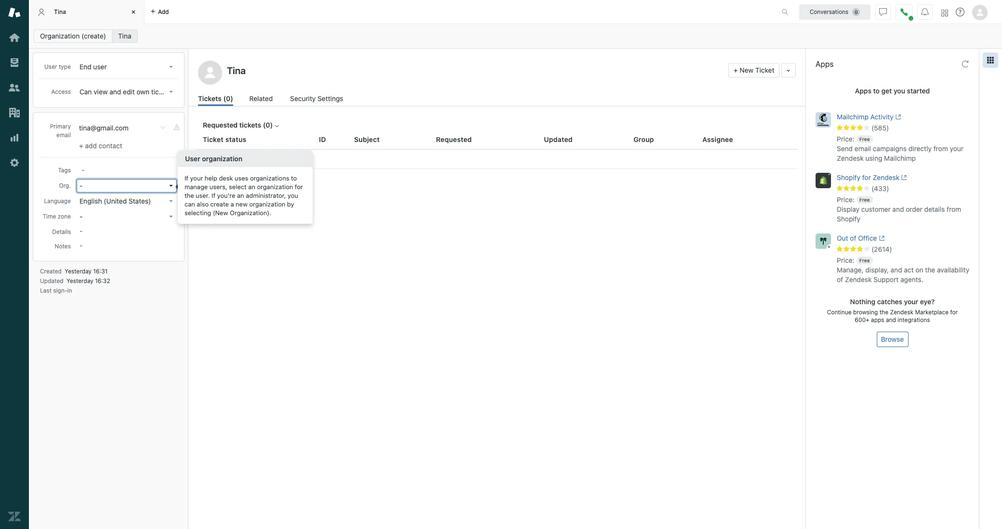 Task type: vqa. For each thing, say whether or not it's contained in the screenshot.


Task type: locate. For each thing, give the bounding box(es) containing it.
tina down close icon
[[118, 32, 131, 40]]

price: free send email campaigns directly from your zendesk using mailchimp
[[837, 135, 964, 162]]

you right get
[[894, 87, 906, 95]]

2 vertical spatial free
[[860, 258, 870, 264]]

2 shopify from the top
[[837, 215, 861, 223]]

0 vertical spatial organization
[[202, 154, 243, 163]]

in right last
[[67, 287, 72, 294]]

0 horizontal spatial view
[[94, 88, 108, 96]]

+ new ticket
[[734, 66, 775, 74]]

your inside if your help desk uses organizations to manage users, select an organization for the user. if you're an administrator, you can also create a new organization by selecting (new organization).
[[190, 174, 203, 182]]

- right zone
[[80, 213, 83, 221]]

own
[[137, 88, 149, 96]]

1 horizontal spatial updated
[[544, 135, 573, 144]]

and left act
[[891, 266, 903, 274]]

1 vertical spatial an
[[237, 192, 244, 199]]

0 vertical spatial requested
[[203, 121, 238, 129]]

0 vertical spatial you
[[894, 87, 906, 95]]

- for time zone
[[80, 213, 83, 221]]

arrow down image left manage
[[169, 185, 173, 187]]

manage
[[185, 183, 208, 191]]

apps to get you started
[[855, 87, 930, 95]]

organizations
[[250, 174, 289, 182]]

created
[[40, 268, 62, 275]]

2 arrow down image from the top
[[169, 185, 173, 187]]

related
[[249, 94, 273, 103]]

+ for + new ticket
[[734, 66, 738, 74]]

0 vertical spatial the
[[185, 192, 194, 199]]

+ add contact
[[79, 142, 122, 150]]

0 vertical spatial to
[[874, 87, 880, 95]]

user left no
[[185, 154, 200, 163]]

free for customer
[[860, 197, 870, 203]]

0 vertical spatial in
[[242, 155, 247, 163]]

language
[[44, 198, 71, 205]]

to
[[874, 87, 880, 95], [291, 174, 297, 182]]

tickets inside grid
[[219, 155, 240, 163]]

using
[[866, 154, 883, 162]]

the inside if your help desk uses organizations to manage users, select an organization for the user. if you're an administrator, you can also create a new organization by selecting (new organization).
[[185, 192, 194, 199]]

of right out
[[850, 234, 857, 242]]

tina
[[54, 8, 66, 15], [118, 32, 131, 40]]

ticket inside button
[[756, 66, 775, 74]]

2 vertical spatial price:
[[837, 256, 855, 265]]

0 horizontal spatial updated
[[40, 278, 63, 285]]

add right close icon
[[158, 8, 169, 15]]

1 horizontal spatial requested
[[436, 135, 472, 144]]

16:32
[[95, 278, 110, 285]]

organization down organizations at the top of the page
[[257, 183, 293, 191]]

0 vertical spatial your
[[950, 145, 964, 153]]

1 horizontal spatial if
[[212, 192, 216, 199]]

grid containing ticket status
[[188, 130, 806, 530]]

no
[[209, 155, 218, 163]]

views image
[[8, 56, 21, 69]]

arrow down image up arrow down image
[[169, 66, 173, 68]]

free up display,
[[860, 258, 870, 264]]

yesterday left 16:31
[[65, 268, 92, 275]]

free inside price: free display customer and order details from shopify
[[860, 197, 870, 203]]

the up apps
[[880, 309, 889, 316]]

4 stars. 433 reviews. element
[[837, 185, 974, 193]]

if up manage
[[185, 174, 188, 182]]

1 vertical spatial for
[[295, 183, 303, 191]]

(0) right tickets
[[223, 94, 233, 103]]

organization down ticket status
[[202, 154, 243, 163]]

None text field
[[224, 63, 725, 78]]

0 vertical spatial apps
[[816, 60, 834, 68]]

ticket up user organization
[[203, 135, 224, 144]]

reporting image
[[8, 132, 21, 144]]

1 vertical spatial apps
[[855, 87, 872, 95]]

ticket
[[756, 66, 775, 74], [203, 135, 224, 144]]

free inside price: free manage, display, and act on the availability of zendesk support agents.
[[860, 258, 870, 264]]

uses
[[235, 174, 248, 182]]

yesterday up sign-
[[67, 278, 93, 285]]

ticket right new
[[756, 66, 775, 74]]

and right apps
[[886, 317, 896, 324]]

0 horizontal spatial email
[[56, 132, 71, 139]]

1 vertical spatial ticket
[[203, 135, 224, 144]]

+ left new
[[734, 66, 738, 74]]

0 vertical spatial +
[[734, 66, 738, 74]]

grid
[[188, 130, 806, 530]]

your right directly
[[950, 145, 964, 153]]

0 vertical spatial from
[[934, 145, 948, 153]]

0 vertical spatial view
[[94, 88, 108, 96]]

1 vertical spatial from
[[947, 205, 962, 214]]

continue
[[827, 309, 852, 316]]

2 price: from the top
[[837, 196, 855, 204]]

0 vertical spatial an
[[248, 183, 255, 191]]

2 horizontal spatial for
[[951, 309, 958, 316]]

2 - button from the top
[[77, 210, 177, 224]]

and
[[110, 88, 121, 96], [893, 205, 904, 214], [891, 266, 903, 274], [886, 317, 896, 324]]

1 vertical spatial view
[[262, 155, 276, 163]]

600+
[[855, 317, 870, 324]]

time
[[43, 213, 56, 220]]

mailchimp left activity
[[837, 113, 869, 121]]

user for user organization
[[185, 154, 200, 163]]

0 vertical spatial add
[[158, 8, 169, 15]]

price: up the send
[[837, 135, 855, 143]]

you up by
[[288, 192, 298, 199]]

+ for + add contact
[[79, 142, 83, 150]]

desk
[[219, 174, 233, 182]]

view inside grid
[[262, 155, 276, 163]]

0 vertical spatial email
[[56, 132, 71, 139]]

(opens in a new tab) image inside shopify for zendesk link
[[900, 175, 907, 181]]

- button
[[77, 179, 177, 193], [77, 210, 177, 224]]

- button for time zone
[[77, 210, 177, 224]]

requested inside grid
[[436, 135, 472, 144]]

primary email
[[50, 123, 71, 139]]

organization
[[202, 154, 243, 163], [257, 183, 293, 191], [249, 200, 285, 208]]

organization down 'administrator,'
[[249, 200, 285, 208]]

from
[[934, 145, 948, 153], [947, 205, 962, 214]]

directly
[[909, 145, 932, 153]]

1 vertical spatial +
[[79, 142, 83, 150]]

0 horizontal spatial the
[[185, 192, 194, 199]]

(2614)
[[872, 245, 892, 254]]

to right organizations at the top of the page
[[291, 174, 297, 182]]

0 vertical spatial if
[[185, 174, 188, 182]]

1 horizontal spatial +
[[734, 66, 738, 74]]

price:
[[837, 135, 855, 143], [837, 196, 855, 204], [837, 256, 855, 265]]

0 horizontal spatial +
[[79, 142, 83, 150]]

1 price: from the top
[[837, 135, 855, 143]]

price: inside price: free display customer and order details from shopify
[[837, 196, 855, 204]]

3 arrow down image from the top
[[169, 201, 173, 202]]

zendesk inside price: free manage, display, and act on the availability of zendesk support agents.
[[845, 276, 872, 284]]

price: for manage,
[[837, 256, 855, 265]]

browsing
[[854, 309, 878, 316]]

the right 'on'
[[926, 266, 936, 274]]

zendesk down the send
[[837, 154, 864, 162]]

shopify for zendesk image
[[816, 173, 831, 188]]

0 vertical spatial price:
[[837, 135, 855, 143]]

1 vertical spatial of
[[837, 276, 844, 284]]

1 horizontal spatial your
[[905, 298, 919, 306]]

your left the eye?
[[905, 298, 919, 306]]

can view and edit own tickets only button
[[77, 85, 187, 99]]

email up "using"
[[855, 145, 871, 153]]

end user
[[80, 63, 107, 71]]

0 vertical spatial tina
[[54, 8, 66, 15]]

(opens in a new tab) image up 4 stars. 433 reviews. element
[[900, 175, 907, 181]]

1 vertical spatial in
[[67, 287, 72, 294]]

+ inside button
[[734, 66, 738, 74]]

add left contact
[[85, 142, 97, 150]]

1 - button from the top
[[77, 179, 177, 193]]

price: for send
[[837, 135, 855, 143]]

2 vertical spatial your
[[905, 298, 919, 306]]

1 vertical spatial (opens in a new tab) image
[[900, 175, 907, 181]]

if down 'users,'
[[212, 192, 216, 199]]

1 vertical spatial add
[[85, 142, 97, 150]]

time zone
[[43, 213, 71, 220]]

0 vertical spatial (0)
[[223, 94, 233, 103]]

browse button
[[877, 332, 909, 347]]

1 - from the top
[[80, 182, 83, 190]]

0 vertical spatial (opens in a new tab) image
[[894, 114, 901, 120]]

tickets up status
[[239, 121, 261, 129]]

english (united states)
[[80, 197, 151, 205]]

price: free display customer and order details from shopify
[[837, 196, 962, 223]]

of down "manage,"
[[837, 276, 844, 284]]

arrow down image
[[169, 91, 173, 93]]

an down uses
[[248, 183, 255, 191]]

0 horizontal spatial if
[[185, 174, 188, 182]]

price: inside price: free manage, display, and act on the availability of zendesk support agents.
[[837, 256, 855, 265]]

shopify right shopify for zendesk icon
[[837, 174, 861, 182]]

1 horizontal spatial user
[[185, 154, 200, 163]]

1 vertical spatial (0)
[[263, 121, 273, 129]]

price: inside 'price: free send email campaigns directly from your zendesk using mailchimp'
[[837, 135, 855, 143]]

(0)
[[223, 94, 233, 103], [263, 121, 273, 129]]

zendesk support image
[[8, 6, 21, 19]]

select
[[229, 183, 247, 191]]

in inside created yesterday 16:31 updated yesterday 16:32 last sign-in
[[67, 287, 72, 294]]

- button up the english (united states) button
[[77, 179, 177, 193]]

of inside price: free manage, display, and act on the availability of zendesk support agents.
[[837, 276, 844, 284]]

this
[[249, 155, 260, 163]]

view right 'this'
[[262, 155, 276, 163]]

1 vertical spatial requested
[[436, 135, 472, 144]]

2 horizontal spatial the
[[926, 266, 936, 274]]

2 vertical spatial for
[[951, 309, 958, 316]]

end
[[80, 63, 91, 71]]

in left 'this'
[[242, 155, 247, 163]]

0 horizontal spatial requested
[[203, 121, 238, 129]]

free up customer
[[860, 197, 870, 203]]

arrow down image left can
[[169, 201, 173, 202]]

0 horizontal spatial for
[[295, 183, 303, 191]]

also
[[197, 200, 209, 208]]

zendesk up integrations
[[890, 309, 914, 316]]

1 vertical spatial - button
[[77, 210, 177, 224]]

view right the can
[[94, 88, 108, 96]]

and inside price: free manage, display, and act on the availability of zendesk support agents.
[[891, 266, 903, 274]]

arrow down image inside end user button
[[169, 66, 173, 68]]

mailchimp
[[837, 113, 869, 121], [885, 154, 916, 162]]

1 arrow down image from the top
[[169, 66, 173, 68]]

(opens in a new tab) image up 4 stars. 585 reviews. element
[[894, 114, 901, 120]]

free for email
[[860, 136, 870, 142]]

and left "edit"
[[110, 88, 121, 96]]

1 vertical spatial email
[[855, 145, 871, 153]]

1 vertical spatial tickets
[[239, 121, 261, 129]]

- button for org.
[[77, 179, 177, 193]]

tina inside tab
[[54, 8, 66, 15]]

create
[[210, 200, 229, 208]]

arrow down image for org.
[[169, 185, 173, 187]]

+ down tina@gmail.com
[[79, 142, 83, 150]]

add inside dropdown button
[[158, 8, 169, 15]]

your up manage
[[190, 174, 203, 182]]

zendesk
[[837, 154, 864, 162], [873, 174, 900, 182], [845, 276, 872, 284], [890, 309, 914, 316]]

2 free from the top
[[860, 197, 870, 203]]

1 horizontal spatial tina
[[118, 32, 131, 40]]

the up can
[[185, 192, 194, 199]]

tickets for requested tickets (0)
[[239, 121, 261, 129]]

add button
[[145, 0, 175, 24]]

mailchimp activity link
[[837, 112, 956, 124]]

1 vertical spatial your
[[190, 174, 203, 182]]

0 vertical spatial - button
[[77, 179, 177, 193]]

1 horizontal spatial (0)
[[263, 121, 273, 129]]

1 vertical spatial shopify
[[837, 215, 861, 223]]

activity
[[871, 113, 894, 121]]

tickets right no
[[219, 155, 240, 163]]

free
[[860, 136, 870, 142], [860, 197, 870, 203], [860, 258, 870, 264]]

and left order
[[893, 205, 904, 214]]

price: free manage, display, and act on the availability of zendesk support agents.
[[837, 256, 970, 284]]

3 free from the top
[[860, 258, 870, 264]]

selecting
[[185, 209, 211, 217]]

0 vertical spatial for
[[863, 174, 871, 182]]

campaigns
[[873, 145, 907, 153]]

zendesk up (433)
[[873, 174, 900, 182]]

0 vertical spatial tickets
[[151, 88, 172, 96]]

arrow down image
[[169, 66, 173, 68], [169, 185, 173, 187], [169, 201, 173, 202], [169, 216, 173, 218]]

(opens in a new tab) image up (2614)
[[877, 236, 885, 242]]

apps for apps to get you started
[[855, 87, 872, 95]]

0 horizontal spatial apps
[[816, 60, 834, 68]]

(0) down "related" link
[[263, 121, 273, 129]]

your inside nothing catches your eye? continue browsing the zendesk marketplace for 600+ apps and integrations
[[905, 298, 919, 306]]

nothing catches your eye? continue browsing the zendesk marketplace for 600+ apps and integrations
[[827, 298, 958, 324]]

an up new
[[237, 192, 244, 199]]

arrow down image inside the english (united states) button
[[169, 201, 173, 202]]

4 arrow down image from the top
[[169, 216, 173, 218]]

marketplace
[[915, 309, 949, 316]]

1 vertical spatial mailchimp
[[885, 154, 916, 162]]

details
[[52, 228, 71, 236]]

1 horizontal spatial email
[[855, 145, 871, 153]]

mailchimp down campaigns
[[885, 154, 916, 162]]

out
[[837, 234, 849, 242]]

1 free from the top
[[860, 136, 870, 142]]

0 vertical spatial -
[[80, 182, 83, 190]]

order
[[906, 205, 923, 214]]

1 horizontal spatial of
[[850, 234, 857, 242]]

to left get
[[874, 87, 880, 95]]

(opens in a new tab) image for mailchimp activity
[[894, 114, 901, 120]]

for inside if your help desk uses organizations to manage users, select an organization for the user. if you're an administrator, you can also create a new organization by selecting (new organization).
[[295, 183, 303, 191]]

0 vertical spatial shopify
[[837, 174, 861, 182]]

the inside price: free manage, display, and act on the availability of zendesk support agents.
[[926, 266, 936, 274]]

0 vertical spatial updated
[[544, 135, 573, 144]]

the
[[185, 192, 194, 199], [926, 266, 936, 274], [880, 309, 889, 316]]

for
[[863, 174, 871, 182], [295, 183, 303, 191], [951, 309, 958, 316]]

0 horizontal spatial to
[[291, 174, 297, 182]]

1 vertical spatial updated
[[40, 278, 63, 285]]

free for display,
[[860, 258, 870, 264]]

shopify down display
[[837, 215, 861, 223]]

email down the primary
[[56, 132, 71, 139]]

price: up display
[[837, 196, 855, 204]]

0 horizontal spatial tina
[[54, 8, 66, 15]]

price: up "manage,"
[[837, 256, 855, 265]]

- button down the english (united states) button
[[77, 210, 177, 224]]

1 vertical spatial user
[[185, 154, 200, 163]]

1 horizontal spatial apps
[[855, 87, 872, 95]]

(opens in a new tab) image for shopify for zendesk
[[900, 175, 907, 181]]

user
[[44, 63, 57, 70], [185, 154, 200, 163]]

user
[[93, 63, 107, 71]]

free inside 'price: free send email campaigns directly from your zendesk using mailchimp'
[[860, 136, 870, 142]]

3 price: from the top
[[837, 256, 855, 265]]

1 horizontal spatial ticket
[[756, 66, 775, 74]]

0 vertical spatial mailchimp
[[837, 113, 869, 121]]

email inside primary email
[[56, 132, 71, 139]]

tickets right own
[[151, 88, 172, 96]]

from right the details
[[947, 205, 962, 214]]

of inside the out of office link
[[850, 234, 857, 242]]

0 vertical spatial ticket
[[756, 66, 775, 74]]

2 horizontal spatial your
[[950, 145, 964, 153]]

0 vertical spatial of
[[850, 234, 857, 242]]

0 horizontal spatial you
[[288, 192, 298, 199]]

4 stars. 2614 reviews. element
[[837, 245, 974, 254]]

2 vertical spatial organization
[[249, 200, 285, 208]]

organization (create)
[[40, 32, 106, 40]]

2 vertical spatial the
[[880, 309, 889, 316]]

(opens in a new tab) image
[[894, 114, 901, 120], [900, 175, 907, 181], [877, 236, 885, 242]]

free up "using"
[[860, 136, 870, 142]]

zone
[[58, 213, 71, 220]]

organization
[[40, 32, 80, 40]]

mailchimp activity image
[[816, 112, 831, 128]]

(opens in a new tab) image inside the out of office link
[[877, 236, 885, 242]]

requested for requested tickets (0)
[[203, 121, 238, 129]]

1 horizontal spatial the
[[880, 309, 889, 316]]

arrow down image left "selecting"
[[169, 216, 173, 218]]

1 vertical spatial you
[[288, 192, 298, 199]]

(opens in a new tab) image inside the mailchimp activity link
[[894, 114, 901, 120]]

1 vertical spatial price:
[[837, 196, 855, 204]]

1 vertical spatial free
[[860, 197, 870, 203]]

from right directly
[[934, 145, 948, 153]]

- right org.
[[80, 182, 83, 190]]

0 horizontal spatial of
[[837, 276, 844, 284]]

user left type at the left of page
[[44, 63, 57, 70]]

2 - from the top
[[80, 213, 83, 221]]

states)
[[129, 197, 151, 205]]

zendesk down "manage,"
[[845, 276, 872, 284]]

and inside "button"
[[110, 88, 121, 96]]

your inside 'price: free send email campaigns directly from your zendesk using mailchimp'
[[950, 145, 964, 153]]

arrow down image for user type
[[169, 66, 173, 68]]

tickets (0)
[[198, 94, 233, 103]]

0 horizontal spatial in
[[67, 287, 72, 294]]

agents.
[[901, 276, 924, 284]]

1 horizontal spatial an
[[248, 183, 255, 191]]

tina up organization
[[54, 8, 66, 15]]

get started image
[[8, 31, 21, 44]]

0 vertical spatial user
[[44, 63, 57, 70]]



Task type: describe. For each thing, give the bounding box(es) containing it.
the inside nothing catches your eye? continue browsing the zendesk marketplace for 600+ apps and integrations
[[880, 309, 889, 316]]

zendesk products image
[[942, 9, 949, 16]]

tags
[[58, 167, 71, 174]]

tina@gmail.com
[[79, 124, 129, 132]]

you're
[[217, 192, 235, 199]]

support
[[874, 276, 899, 284]]

mailchimp inside 'price: free send email campaigns directly from your zendesk using mailchimp'
[[885, 154, 916, 162]]

organization).
[[230, 209, 271, 217]]

if your help desk uses organizations to manage users, select an organization for the user. if you're an administrator, you can also create a new organization by selecting (new organization).
[[185, 174, 303, 217]]

user.
[[196, 192, 210, 199]]

get
[[882, 87, 892, 95]]

end user button
[[77, 60, 177, 74]]

out of office image
[[816, 234, 831, 249]]

email inside 'price: free send email campaigns directly from your zendesk using mailchimp'
[[855, 145, 871, 153]]

notes
[[55, 243, 71, 250]]

- for org.
[[80, 182, 83, 190]]

group
[[634, 135, 654, 144]]

office
[[859, 234, 877, 242]]

new
[[740, 66, 754, 74]]

sign-
[[53, 287, 67, 294]]

(585)
[[872, 124, 889, 132]]

and inside nothing catches your eye? continue browsing the zendesk marketplace for 600+ apps and integrations
[[886, 317, 896, 324]]

security settings
[[290, 94, 343, 103]]

no tickets in this view
[[209, 155, 276, 163]]

organization (create) button
[[34, 29, 112, 43]]

0 horizontal spatial ticket
[[203, 135, 224, 144]]

4 stars. 585 reviews. element
[[837, 124, 974, 133]]

type
[[59, 63, 71, 70]]

get help image
[[956, 8, 965, 16]]

org.
[[59, 182, 71, 189]]

shopify for zendesk
[[837, 174, 900, 182]]

- field
[[78, 164, 177, 175]]

from inside 'price: free send email campaigns directly from your zendesk using mailchimp'
[[934, 145, 948, 153]]

0 horizontal spatial mailchimp
[[837, 113, 869, 121]]

for inside nothing catches your eye? continue browsing the zendesk marketplace for 600+ apps and integrations
[[951, 309, 958, 316]]

1 vertical spatial organization
[[257, 183, 293, 191]]

eye?
[[920, 298, 935, 306]]

requested for requested
[[436, 135, 472, 144]]

id
[[319, 135, 326, 144]]

organizations image
[[8, 107, 21, 119]]

security settings link
[[290, 94, 346, 106]]

tickets inside "button"
[[151, 88, 172, 96]]

apps for apps
[[816, 60, 834, 68]]

nothing
[[851, 298, 876, 306]]

1 horizontal spatial for
[[863, 174, 871, 182]]

user organization
[[185, 154, 243, 163]]

admin image
[[8, 157, 21, 169]]

from inside price: free display customer and order details from shopify
[[947, 205, 962, 214]]

can
[[185, 200, 195, 208]]

view inside "button"
[[94, 88, 108, 96]]

can
[[80, 88, 92, 96]]

arrow down image for language
[[169, 201, 173, 202]]

status
[[225, 135, 247, 144]]

a
[[231, 200, 234, 208]]

and inside price: free display customer and order details from shopify
[[893, 205, 904, 214]]

1 horizontal spatial to
[[874, 87, 880, 95]]

browse
[[881, 335, 904, 344]]

arrow down image for time zone
[[169, 216, 173, 218]]

0 horizontal spatial an
[[237, 192, 244, 199]]

out of office
[[837, 234, 877, 242]]

tickets for no tickets in this view
[[219, 155, 240, 163]]

zendesk inside 'price: free send email campaigns directly from your zendesk using mailchimp'
[[837, 154, 864, 162]]

to inside if your help desk uses organizations to manage users, select an organization for the user. if you're an administrator, you can also create a new organization by selecting (new organization).
[[291, 174, 297, 182]]

details
[[925, 205, 945, 214]]

updated inside grid
[[544, 135, 573, 144]]

0 vertical spatial yesterday
[[65, 268, 92, 275]]

new
[[236, 200, 248, 208]]

1 horizontal spatial you
[[894, 87, 906, 95]]

conversations
[[810, 8, 849, 15]]

+ new ticket button
[[729, 63, 780, 78]]

you inside if your help desk uses organizations to manage users, select an organization for the user. if you're an administrator, you can also create a new organization by selecting (new organization).
[[288, 192, 298, 199]]

tina inside tina link
[[118, 32, 131, 40]]

administrator,
[[246, 192, 286, 199]]

price: for display
[[837, 196, 855, 204]]

user type
[[44, 63, 71, 70]]

user for user type
[[44, 63, 57, 70]]

catches
[[878, 298, 903, 306]]

subject
[[354, 135, 380, 144]]

16:31
[[93, 268, 108, 275]]

send
[[837, 145, 853, 153]]

act
[[904, 266, 914, 274]]

english (united states) button
[[77, 195, 177, 208]]

assignee
[[703, 135, 733, 144]]

tina tab
[[29, 0, 145, 24]]

tina link
[[112, 29, 138, 43]]

display
[[837, 205, 860, 214]]

can view and edit own tickets only
[[80, 88, 187, 96]]

tabs tab list
[[29, 0, 772, 24]]

1 vertical spatial yesterday
[[67, 278, 93, 285]]

manage,
[[837, 266, 864, 274]]

main element
[[0, 0, 29, 530]]

ticket status
[[203, 135, 247, 144]]

customer
[[862, 205, 891, 214]]

secondary element
[[29, 27, 1003, 46]]

1 shopify from the top
[[837, 174, 861, 182]]

display,
[[866, 266, 889, 274]]

tickets
[[198, 94, 222, 103]]

zendesk inside nothing catches your eye? continue browsing the zendesk marketplace for 600+ apps and integrations
[[890, 309, 914, 316]]

close image
[[129, 7, 138, 17]]

zendesk image
[[8, 511, 21, 523]]

in inside grid
[[242, 155, 247, 163]]

(433)
[[872, 185, 890, 193]]

security
[[290, 94, 316, 103]]

shopify inside price: free display customer and order details from shopify
[[837, 215, 861, 223]]

integrations
[[898, 317, 931, 324]]

apps image
[[987, 56, 995, 64]]

notifications image
[[922, 8, 929, 16]]

only
[[174, 88, 187, 96]]

access
[[51, 88, 71, 95]]

customers image
[[8, 81, 21, 94]]

availability
[[937, 266, 970, 274]]

0 horizontal spatial (0)
[[223, 94, 233, 103]]

button displays agent's chat status as invisible. image
[[880, 8, 887, 16]]

1 vertical spatial if
[[212, 192, 216, 199]]

tickets (0) link
[[198, 94, 233, 106]]

last
[[40, 287, 52, 294]]

updated inside created yesterday 16:31 updated yesterday 16:32 last sign-in
[[40, 278, 63, 285]]

(opens in a new tab) image for out of office
[[877, 236, 885, 242]]

requested tickets (0)
[[203, 121, 273, 129]]

help
[[205, 174, 217, 182]]

on
[[916, 266, 924, 274]]

(create)
[[81, 32, 106, 40]]

english
[[80, 197, 102, 205]]

contact
[[99, 142, 122, 150]]

settings
[[318, 94, 343, 103]]



